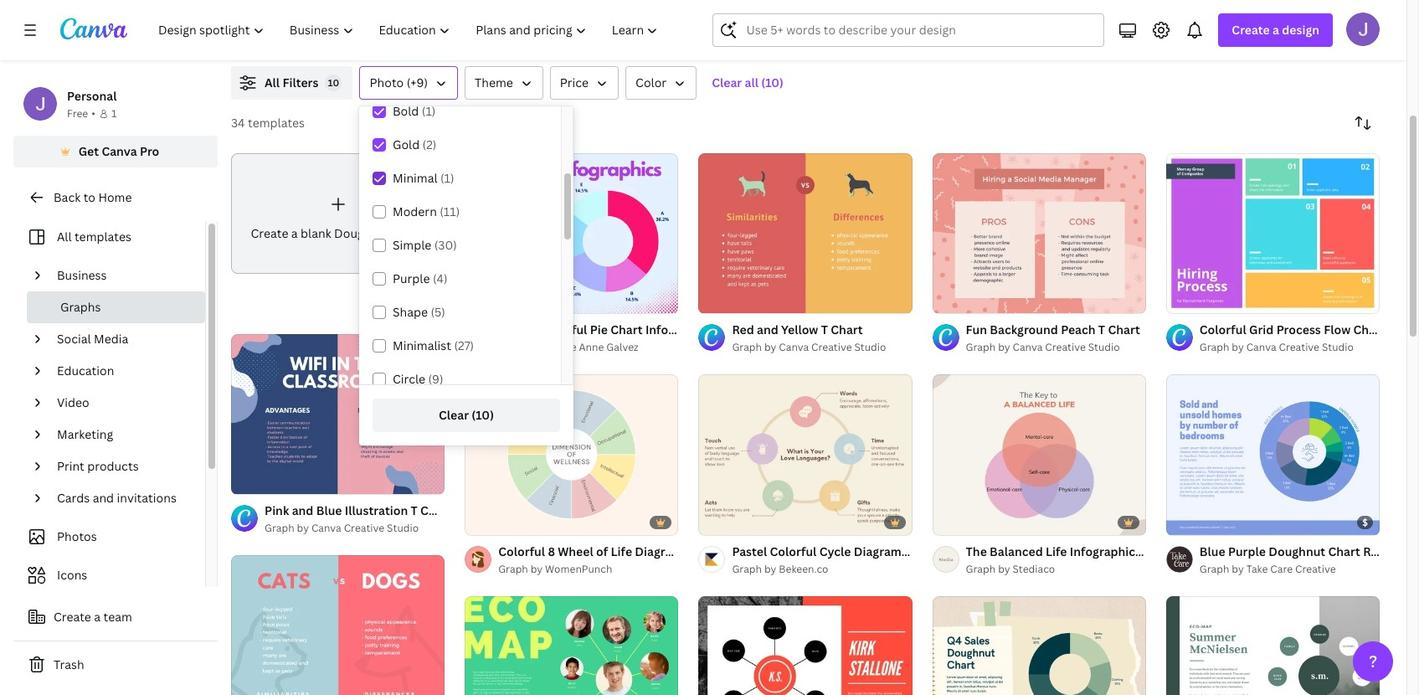 Task type: vqa. For each thing, say whether or not it's contained in the screenshot.
data to the right
no



Task type: locate. For each thing, give the bounding box(es) containing it.
graph left the rizelle
[[498, 340, 528, 355]]

trash link
[[13, 648, 218, 682]]

stediaco
[[1013, 562, 1055, 576]]

cards
[[57, 490, 90, 506]]

print
[[57, 458, 84, 474]]

t right peach
[[1098, 322, 1105, 338]]

canva inside fun background peach t chart graph by canva creative studio
[[1013, 340, 1043, 355]]

purple (4)
[[393, 270, 448, 286]]

(5)
[[431, 304, 445, 320]]

creative inside blue purple doughnut chart real estat graph by take care creative
[[1295, 562, 1336, 576]]

create a blank doughnut chart link
[[231, 153, 445, 273]]

0 horizontal spatial simple
[[393, 237, 431, 253]]

purple up take
[[1228, 543, 1266, 559]]

0 vertical spatial all
[[265, 75, 280, 90]]

1 horizontal spatial (1)
[[440, 170, 454, 186]]

1 horizontal spatial all
[[265, 75, 280, 90]]

sage green beige sales doughnut chart image
[[932, 596, 1146, 695]]

colorful grid process flow chart graph by canva creative studio
[[1200, 322, 1386, 355]]

pastel colorful cycle diagram graph link
[[732, 542, 940, 561]]

(1) right the minimal
[[440, 170, 454, 186]]

1 horizontal spatial clear
[[712, 75, 742, 90]]

1 horizontal spatial templates
[[248, 115, 305, 131]]

circle
[[393, 371, 425, 387]]

creative down pink and blue illustration t chart link
[[344, 521, 385, 535]]

1 vertical spatial (10)
[[472, 407, 494, 423]]

graph inside red and yellow t chart graph by canva creative studio
[[732, 340, 762, 355]]

2 horizontal spatial diagram
[[1170, 543, 1218, 559]]

1 horizontal spatial and
[[292, 502, 313, 518]]

a inside 'dropdown button'
[[1273, 22, 1279, 38]]

a inside button
[[94, 609, 101, 625]]

by down pastel
[[764, 562, 777, 576]]

by left take
[[1232, 562, 1244, 576]]

create a design button
[[1219, 13, 1333, 47]]

graph down 'colorful grid process flow chart' link at the top right of page
[[1200, 340, 1230, 355]]

3 diagram from the left
[[1170, 543, 1218, 559]]

creative down fun background peach t chart link
[[1045, 340, 1086, 355]]

1 horizontal spatial t
[[821, 322, 828, 338]]

diagram inside the colorful 8 wheel of life diagram graph graph by womenpunch
[[635, 543, 683, 559]]

creative for process
[[1279, 340, 1320, 355]]

0 horizontal spatial (1)
[[422, 103, 436, 119]]

0 vertical spatial blue
[[316, 502, 342, 518]]

icons link
[[23, 559, 195, 591]]

and right cards
[[93, 490, 114, 506]]

canva inside the "colorful grid process flow chart graph by canva creative studio"
[[1247, 340, 1277, 355]]

templates down back to home
[[74, 229, 131, 245]]

a
[[1273, 22, 1279, 38], [291, 225, 298, 241], [94, 609, 101, 625]]

by inside blue purple doughnut chart real estat graph by take care creative
[[1232, 562, 1244, 576]]

0 horizontal spatial diagram
[[635, 543, 683, 559]]

0 horizontal spatial a
[[94, 609, 101, 625]]

simple for simple (30)
[[393, 237, 431, 253]]

jacob simon image
[[1346, 13, 1380, 46]]

creative inside red and yellow t chart graph by canva creative studio
[[811, 340, 852, 355]]

all down back
[[57, 229, 72, 245]]

t inside fun background peach t chart graph by canva creative studio
[[1098, 322, 1105, 338]]

a left design
[[1273, 22, 1279, 38]]

graph inside pink and blue illustration t chart graph by canva creative studio
[[265, 521, 294, 535]]

creative down process
[[1279, 340, 1320, 355]]

by inside simple colorful pie chart infographics graph by rizelle anne galvez
[[531, 340, 543, 355]]

colorful 8 wheel of life diagram graph link
[[498, 542, 721, 561]]

create a design
[[1232, 22, 1320, 38]]

get canva pro
[[78, 143, 159, 159]]

0 vertical spatial (1)
[[422, 103, 436, 119]]

diagram
[[635, 543, 683, 559], [854, 543, 902, 559], [1170, 543, 1218, 559]]

1 vertical spatial simple
[[498, 322, 538, 338]]

diagram right venn
[[1170, 543, 1218, 559]]

by down red and yellow t chart link
[[764, 340, 777, 355]]

design
[[1282, 22, 1320, 38]]

clear down (9)
[[439, 407, 469, 423]]

canva down grid
[[1247, 340, 1277, 355]]

clear
[[712, 75, 742, 90], [439, 407, 469, 423]]

minimal (1)
[[393, 170, 454, 186]]

0 horizontal spatial and
[[93, 490, 114, 506]]

0 horizontal spatial life
[[611, 543, 632, 559]]

video
[[57, 394, 89, 410]]

a for design
[[1273, 22, 1279, 38]]

(1) right bold
[[422, 103, 436, 119]]

(10) down (27)
[[472, 407, 494, 423]]

back to home link
[[13, 181, 218, 214]]

and
[[757, 322, 779, 338], [93, 490, 114, 506], [292, 502, 313, 518]]

business
[[57, 267, 107, 283]]

studio down red and yellow t chart link
[[855, 340, 886, 355]]

(+9)
[[407, 75, 428, 90]]

0 horizontal spatial (10)
[[472, 407, 494, 423]]

t right illustration
[[411, 502, 418, 518]]

blue purple doughnut chart real estate graph image
[[1166, 375, 1380, 535]]

diagram for colorful 8 wheel of life diagram graph
[[635, 543, 683, 559]]

infographics
[[646, 322, 717, 338]]

(1)
[[422, 103, 436, 119], [440, 170, 454, 186]]

1 vertical spatial create
[[251, 225, 288, 241]]

creative inside the "colorful grid process flow chart graph by canva creative studio"
[[1279, 340, 1320, 355]]

create inside button
[[54, 609, 91, 625]]

colorful up the rizelle
[[541, 322, 587, 338]]

graph by canva creative studio link for yellow
[[732, 339, 886, 356]]

canva left the pro
[[102, 143, 137, 159]]

graph by canva creative studio link down illustration
[[265, 520, 445, 537]]

t right "yellow"
[[821, 322, 828, 338]]

life
[[611, 543, 632, 559], [1046, 543, 1067, 559]]

diagram inside the balanced life infographic venn diagram graph graph by stediaco
[[1170, 543, 1218, 559]]

2 life from the left
[[1046, 543, 1067, 559]]

bekeen.co
[[779, 562, 829, 576]]

graph down pink
[[265, 521, 294, 535]]

color
[[636, 75, 667, 90]]

back
[[54, 189, 81, 205]]

by down background
[[998, 340, 1010, 355]]

blue right venn
[[1200, 543, 1226, 559]]

social media
[[57, 331, 128, 347]]

Search search field
[[746, 14, 1094, 46]]

media
[[94, 331, 128, 347]]

by down 'colorful grid process flow chart' link at the top right of page
[[1232, 340, 1244, 355]]

34
[[231, 115, 245, 131]]

create down icons
[[54, 609, 91, 625]]

by left womenpunch
[[531, 562, 543, 576]]

by
[[531, 340, 543, 355], [764, 340, 777, 355], [998, 340, 1010, 355], [1232, 340, 1244, 355], [297, 521, 309, 535], [531, 562, 543, 576], [764, 562, 777, 576], [998, 562, 1010, 576], [1232, 562, 1244, 576]]

canva
[[102, 143, 137, 159], [779, 340, 809, 355], [1013, 340, 1043, 355], [1247, 340, 1277, 355], [311, 521, 341, 535]]

0 vertical spatial templates
[[248, 115, 305, 131]]

studio for process
[[1322, 340, 1354, 355]]

creative for peach
[[1045, 340, 1086, 355]]

back to home
[[54, 189, 132, 205]]

create for create a team
[[54, 609, 91, 625]]

colorful left grid
[[1200, 322, 1247, 338]]

team
[[103, 609, 132, 625]]

8
[[548, 543, 555, 559]]

graph down the "the"
[[966, 562, 996, 576]]

studio down illustration
[[387, 521, 419, 535]]

1 life from the left
[[611, 543, 632, 559]]

the balanced life infographic venn diagram graph image
[[932, 375, 1146, 535]]

clear inside button
[[439, 407, 469, 423]]

clear inside "button"
[[712, 75, 742, 90]]

invitations
[[117, 490, 177, 506]]

studio
[[855, 340, 886, 355], [1088, 340, 1120, 355], [1322, 340, 1354, 355], [387, 521, 419, 535]]

0 vertical spatial a
[[1273, 22, 1279, 38]]

by left the rizelle
[[531, 340, 543, 355]]

pink
[[265, 502, 289, 518]]

red and yellow t chart image
[[699, 153, 912, 313]]

diagram for the balanced life infographic venn diagram graph
[[1170, 543, 1218, 559]]

and for pink
[[292, 502, 313, 518]]

1 vertical spatial clear
[[439, 407, 469, 423]]

canva down "yellow"
[[779, 340, 809, 355]]

icons
[[57, 567, 87, 583]]

1 diagram from the left
[[635, 543, 683, 559]]

chart right peach
[[1108, 322, 1140, 338]]

2 horizontal spatial create
[[1232, 22, 1270, 38]]

1 vertical spatial doughnut
[[1269, 543, 1326, 559]]

education link
[[50, 355, 195, 387]]

graph by canva creative studio link down "yellow"
[[732, 339, 886, 356]]

clear all (10) button
[[704, 66, 792, 100]]

0 horizontal spatial clear
[[439, 407, 469, 423]]

1 horizontal spatial purple
[[1228, 543, 1266, 559]]

photos link
[[23, 521, 195, 553]]

1 horizontal spatial a
[[291, 225, 298, 241]]

and for red
[[757, 322, 779, 338]]

studio inside pink and blue illustration t chart graph by canva creative studio
[[387, 521, 419, 535]]

all templates link
[[23, 221, 195, 253]]

minimalist
[[393, 337, 451, 353]]

doughnut up graph by take care creative link
[[1269, 543, 1326, 559]]

2 vertical spatial a
[[94, 609, 101, 625]]

purple
[[393, 270, 430, 286], [1228, 543, 1266, 559]]

get
[[78, 143, 99, 159]]

all left filters
[[265, 75, 280, 90]]

(30)
[[434, 237, 457, 253]]

0 vertical spatial simple
[[393, 237, 431, 253]]

graph down fun
[[966, 340, 996, 355]]

0 vertical spatial doughnut
[[334, 225, 390, 241]]

colorful up bekeen.co
[[770, 543, 817, 559]]

canva down pink and blue illustration t chart link
[[311, 521, 341, 535]]

graph by canva creative studio link down process
[[1200, 339, 1380, 356]]

and inside pink and blue illustration t chart graph by canva creative studio
[[292, 502, 313, 518]]

venn
[[1138, 543, 1167, 559]]

graph by canva creative studio link down peach
[[966, 339, 1140, 356]]

studio inside the "colorful grid process flow chart graph by canva creative studio"
[[1322, 340, 1354, 355]]

colorful inside simple colorful pie chart infographics graph by rizelle anne galvez
[[541, 322, 587, 338]]

create left design
[[1232, 22, 1270, 38]]

1 vertical spatial blue
[[1200, 543, 1226, 559]]

canva inside red and yellow t chart graph by canva creative studio
[[779, 340, 809, 355]]

graph left take
[[1200, 562, 1230, 576]]

colorful grid process flow chart link
[[1200, 321, 1386, 339]]

0 vertical spatial create
[[1232, 22, 1270, 38]]

take
[[1247, 562, 1268, 576]]

graph up take
[[1221, 543, 1256, 559]]

print products link
[[50, 450, 195, 482]]

flow
[[1324, 322, 1351, 338]]

red and yellow t chart link
[[732, 321, 886, 339]]

1 vertical spatial templates
[[74, 229, 131, 245]]

blue left illustration
[[316, 502, 342, 518]]

colorful left 8
[[498, 543, 545, 559]]

pastel colorful cycle diagram graph graph by bekeen.co
[[732, 543, 940, 576]]

real
[[1363, 543, 1388, 559]]

the balanced life infographic venn diagram graph graph by stediaco
[[966, 543, 1256, 576]]

life inside the balanced life infographic venn diagram graph graph by stediaco
[[1046, 543, 1067, 559]]

studio inside red and yellow t chart graph by canva creative studio
[[855, 340, 886, 355]]

red and yellow t chart graph by canva creative studio
[[732, 322, 886, 355]]

1 horizontal spatial simple
[[498, 322, 538, 338]]

0 horizontal spatial purple
[[393, 270, 430, 286]]

simple right (27)
[[498, 322, 538, 338]]

creative inside fun background peach t chart graph by canva creative studio
[[1045, 340, 1086, 355]]

t inside red and yellow t chart graph by canva creative studio
[[821, 322, 828, 338]]

clear for clear (10)
[[439, 407, 469, 423]]

chart inside the "colorful grid process flow chart graph by canva creative studio"
[[1354, 322, 1386, 338]]

1 vertical spatial (1)
[[440, 170, 454, 186]]

1 vertical spatial purple
[[1228, 543, 1266, 559]]

1 horizontal spatial diagram
[[854, 543, 902, 559]]

doughnut right blank
[[334, 225, 390, 241]]

studio down 'flow'
[[1322, 340, 1354, 355]]

2 horizontal spatial a
[[1273, 22, 1279, 38]]

purple left (4)
[[393, 270, 430, 286]]

diagram right the of on the left
[[635, 543, 683, 559]]

simple inside simple colorful pie chart infographics graph by rizelle anne galvez
[[498, 322, 538, 338]]

estat
[[1391, 543, 1419, 559]]

None search field
[[713, 13, 1105, 47]]

studio down peach
[[1088, 340, 1120, 355]]

life up graph by stediaco 'link'
[[1046, 543, 1067, 559]]

chart right illustration
[[420, 502, 453, 518]]

canva down background
[[1013, 340, 1043, 355]]

(10) right all
[[761, 75, 784, 90]]

the balanced life infographic venn diagram graph link
[[966, 542, 1256, 561]]

a for blank
[[291, 225, 298, 241]]

chart right "yellow"
[[831, 322, 863, 338]]

pastel
[[732, 543, 767, 559]]

pink and blue illustration t chart graph by canva creative studio
[[265, 502, 453, 535]]

templates right 34
[[248, 115, 305, 131]]

creative down red and yellow t chart link
[[811, 340, 852, 355]]

blue
[[316, 502, 342, 518], [1200, 543, 1226, 559]]

1 horizontal spatial create
[[251, 225, 288, 241]]

1 vertical spatial a
[[291, 225, 298, 241]]

a left team
[[94, 609, 101, 625]]

2 horizontal spatial t
[[1098, 322, 1105, 338]]

chart inside red and yellow t chart graph by canva creative studio
[[831, 322, 863, 338]]

graph by canva creative studio link for peach
[[966, 339, 1140, 356]]

graph down the red
[[732, 340, 762, 355]]

(27)
[[454, 337, 474, 353]]

background
[[990, 322, 1058, 338]]

chart left real at the bottom right
[[1328, 543, 1361, 559]]

yellow
[[781, 322, 818, 338]]

1 vertical spatial all
[[57, 229, 72, 245]]

0 vertical spatial clear
[[712, 75, 742, 90]]

t for peach
[[1098, 322, 1105, 338]]

1 horizontal spatial blue
[[1200, 543, 1226, 559]]

life right the of on the left
[[611, 543, 632, 559]]

graph left the "the"
[[904, 543, 940, 559]]

chart right 'flow'
[[1354, 322, 1386, 338]]

all templates
[[57, 229, 131, 245]]

1 horizontal spatial doughnut
[[1269, 543, 1326, 559]]

and right pink
[[292, 502, 313, 518]]

studio for peach
[[1088, 340, 1120, 355]]

studio inside fun background peach t chart graph by canva creative studio
[[1088, 340, 1120, 355]]

and inside red and yellow t chart graph by canva creative studio
[[757, 322, 779, 338]]

(10) inside button
[[472, 407, 494, 423]]

2 diagram from the left
[[854, 543, 902, 559]]

create left blank
[[251, 225, 288, 241]]

by down pink and blue illustration t chart link
[[297, 521, 309, 535]]

products
[[87, 458, 139, 474]]

photo
[[370, 75, 404, 90]]

0 vertical spatial (10)
[[761, 75, 784, 90]]

0 horizontal spatial t
[[411, 502, 418, 518]]

clear left all
[[712, 75, 742, 90]]

0 horizontal spatial create
[[54, 609, 91, 625]]

chart
[[393, 225, 425, 241], [611, 322, 643, 338], [831, 322, 863, 338], [1108, 322, 1140, 338], [1354, 322, 1386, 338], [420, 502, 453, 518], [1328, 543, 1361, 559]]

simple left (30)
[[393, 237, 431, 253]]

colorful
[[541, 322, 587, 338], [1200, 322, 1247, 338], [498, 543, 545, 559], [770, 543, 817, 559]]

create inside 'dropdown button'
[[1232, 22, 1270, 38]]

simple
[[393, 237, 431, 253], [498, 322, 538, 338]]

and right the red
[[757, 322, 779, 338]]

create
[[1232, 22, 1270, 38], [251, 225, 288, 241], [54, 609, 91, 625]]

create for create a design
[[1232, 22, 1270, 38]]

2 horizontal spatial and
[[757, 322, 779, 338]]

all
[[745, 75, 759, 90]]

blank
[[301, 225, 331, 241]]

diagram right cycle
[[854, 543, 902, 559]]

1 horizontal spatial (10)
[[761, 75, 784, 90]]

chart up galvez
[[611, 322, 643, 338]]

0 horizontal spatial blue
[[316, 502, 342, 518]]

0 horizontal spatial all
[[57, 229, 72, 245]]

all for all templates
[[57, 229, 72, 245]]

1 horizontal spatial life
[[1046, 543, 1067, 559]]

0 horizontal spatial templates
[[74, 229, 131, 245]]

colorful inside the colorful 8 wheel of life diagram graph graph by womenpunch
[[498, 543, 545, 559]]

2 vertical spatial create
[[54, 609, 91, 625]]

blue purple doughnut chart real estat graph by take care creative
[[1200, 543, 1419, 576]]

creative down blue purple doughnut chart real estat 'link'
[[1295, 562, 1336, 576]]

by down balanced
[[998, 562, 1010, 576]]

t for yellow
[[821, 322, 828, 338]]

a left blank
[[291, 225, 298, 241]]



Task type: describe. For each thing, give the bounding box(es) containing it.
(11)
[[440, 203, 460, 219]]

blue inside pink and blue illustration t chart graph by canva creative studio
[[316, 502, 342, 518]]

photo (+9)
[[370, 75, 428, 90]]

by inside pink and blue illustration t chart graph by canva creative studio
[[297, 521, 309, 535]]

infographic
[[1070, 543, 1136, 559]]

by inside the balanced life infographic venn diagram graph graph by stediaco
[[998, 562, 1010, 576]]

graph by stediaco link
[[966, 561, 1146, 578]]

colorful 8 wheel of life diagram graph graph by womenpunch
[[498, 543, 721, 576]]

powder blue and salmon pink t chart image
[[231, 555, 445, 695]]

graph inside simple colorful pie chart infographics graph by rizelle anne galvez
[[498, 340, 528, 355]]

gold (2)
[[393, 136, 437, 152]]

(1) for minimal (1)
[[440, 170, 454, 186]]

top level navigation element
[[147, 13, 673, 47]]

colorful 8 wheel of life diagram graph image
[[465, 375, 679, 535]]

pastel colorful cycle diagram graph image
[[699, 375, 912, 535]]

bold
[[393, 103, 419, 119]]

(10) inside "button"
[[761, 75, 784, 90]]

(1) for bold (1)
[[422, 103, 436, 119]]

colorful grid process flow chart image
[[1166, 153, 1380, 313]]

free
[[67, 106, 88, 121]]

purple inside blue purple doughnut chart real estat graph by take care creative
[[1228, 543, 1266, 559]]

colorful inside the "colorful grid process flow chart graph by canva creative studio"
[[1200, 322, 1247, 338]]

color button
[[626, 66, 697, 100]]

creative for yellow
[[811, 340, 852, 355]]

templates for all templates
[[74, 229, 131, 245]]

templates for 34 templates
[[248, 115, 305, 131]]

by inside the colorful 8 wheel of life diagram graph graph by womenpunch
[[531, 562, 543, 576]]

wheel
[[558, 543, 593, 559]]

and for cards
[[93, 490, 114, 506]]

34 templates
[[231, 115, 305, 131]]

canva inside pink and blue illustration t chart graph by canva creative studio
[[311, 521, 341, 535]]

canva for red
[[779, 340, 809, 355]]

of
[[596, 543, 608, 559]]

circle (9)
[[393, 371, 443, 387]]

fun background peach t chart link
[[966, 321, 1140, 339]]

canva for colorful
[[1247, 340, 1277, 355]]

anne
[[579, 340, 604, 355]]

chart inside blue purple doughnut chart real estat graph by take care creative
[[1328, 543, 1361, 559]]

pink and blue illustration t chart image
[[231, 334, 445, 494]]

all for all filters
[[265, 75, 280, 90]]

doughnut charts templates image
[[1023, 0, 1380, 46]]

get canva pro button
[[13, 136, 218, 167]]

personal
[[67, 88, 117, 104]]

(2)
[[423, 136, 437, 152]]

graph left pastel
[[686, 543, 721, 559]]

care
[[1271, 562, 1293, 576]]

Sort by button
[[1346, 106, 1380, 140]]

modern
[[393, 203, 437, 219]]

chart inside fun background peach t chart graph by canva creative studio
[[1108, 322, 1140, 338]]

chart inside pink and blue illustration t chart graph by canva creative studio
[[420, 502, 453, 518]]

life inside the colorful 8 wheel of life diagram graph graph by womenpunch
[[611, 543, 632, 559]]

fun
[[966, 322, 987, 338]]

chart inside simple colorful pie chart infographics graph by rizelle anne galvez
[[611, 322, 643, 338]]

peach
[[1061, 322, 1096, 338]]

theme
[[475, 75, 513, 90]]

price
[[560, 75, 589, 90]]

photos
[[57, 528, 97, 544]]

graph by womenpunch link
[[498, 561, 679, 578]]

gold
[[393, 136, 420, 152]]

a for team
[[94, 609, 101, 625]]

canva for fun
[[1013, 340, 1043, 355]]

chart down modern at the left top
[[393, 225, 425, 241]]

by inside pastel colorful cycle diagram graph graph by bekeen.co
[[764, 562, 777, 576]]

galvez
[[606, 340, 639, 355]]

diagram inside pastel colorful cycle diagram graph graph by bekeen.co
[[854, 543, 902, 559]]

video link
[[50, 387, 195, 419]]

red
[[732, 322, 754, 338]]

photo (+9) button
[[360, 66, 458, 100]]

simple (30)
[[393, 237, 457, 253]]

process
[[1277, 322, 1321, 338]]

by inside the "colorful grid process flow chart graph by canva creative studio"
[[1232, 340, 1244, 355]]

graph by canva creative studio link for process
[[1200, 339, 1380, 356]]

colorful inside pastel colorful cycle diagram graph graph by bekeen.co
[[770, 543, 817, 559]]

(4)
[[433, 270, 448, 286]]

graph inside blue purple doughnut chart real estat graph by take care creative
[[1200, 562, 1230, 576]]

rizelle
[[545, 340, 577, 355]]

1
[[111, 106, 117, 121]]

fun background peach t chart image
[[932, 153, 1146, 313]]

0 vertical spatial purple
[[393, 270, 430, 286]]

clear for clear all (10)
[[712, 75, 742, 90]]

studio for yellow
[[855, 340, 886, 355]]

marketing
[[57, 426, 113, 442]]

t inside pink and blue illustration t chart graph by canva creative studio
[[411, 502, 418, 518]]

create a blank doughnut chart
[[251, 225, 425, 241]]

clear (10)
[[439, 407, 494, 423]]

yellow and mint green eco map chart image
[[465, 596, 679, 695]]

balanced
[[990, 543, 1043, 559]]

0 horizontal spatial doughnut
[[334, 225, 390, 241]]

graph left womenpunch
[[498, 562, 528, 576]]

education
[[57, 363, 114, 378]]

graph inside fun background peach t chart graph by canva creative studio
[[966, 340, 996, 355]]

green classic minimalist eco map chart image
[[1166, 596, 1380, 695]]

graph inside the "colorful grid process flow chart graph by canva creative studio"
[[1200, 340, 1230, 355]]

red black photo eco map chart image
[[699, 596, 912, 695]]

grid
[[1249, 322, 1274, 338]]

blue inside blue purple doughnut chart real estat graph by take care creative
[[1200, 543, 1226, 559]]

canva inside get canva pro 'button'
[[102, 143, 137, 159]]

fun background peach t chart graph by canva creative studio
[[966, 322, 1140, 355]]

pro
[[140, 143, 159, 159]]

simple colorful pie chart infographics image
[[465, 153, 679, 313]]

graph by canva creative studio link for blue
[[265, 520, 445, 537]]

clear all (10)
[[712, 75, 784, 90]]

10
[[328, 76, 339, 89]]

pink and blue illustration t chart link
[[265, 502, 453, 520]]

cycle
[[820, 543, 851, 559]]

marketing link
[[50, 419, 195, 450]]

10 filter options selected element
[[325, 75, 342, 91]]

by inside fun background peach t chart graph by canva creative studio
[[998, 340, 1010, 355]]

creative inside pink and blue illustration t chart graph by canva creative studio
[[344, 521, 385, 535]]

cards and invitations
[[57, 490, 177, 506]]

cards and invitations link
[[50, 482, 195, 514]]

graph by bekeen.co link
[[732, 561, 912, 578]]

$
[[1363, 516, 1368, 528]]

to
[[83, 189, 95, 205]]

create a team button
[[13, 600, 218, 634]]

create a blank doughnut chart element
[[231, 153, 445, 273]]

the
[[966, 543, 987, 559]]

(9)
[[428, 371, 443, 387]]

bold (1)
[[393, 103, 436, 119]]

free •
[[67, 106, 95, 121]]

graph down pastel
[[732, 562, 762, 576]]

by inside red and yellow t chart graph by canva creative studio
[[764, 340, 777, 355]]

doughnut inside blue purple doughnut chart real estat graph by take care creative
[[1269, 543, 1326, 559]]

create for create a blank doughnut chart
[[251, 225, 288, 241]]

pie
[[590, 322, 608, 338]]

minimalist (27)
[[393, 337, 474, 353]]

simple for simple colorful pie chart infographics graph by rizelle anne galvez
[[498, 322, 538, 338]]



